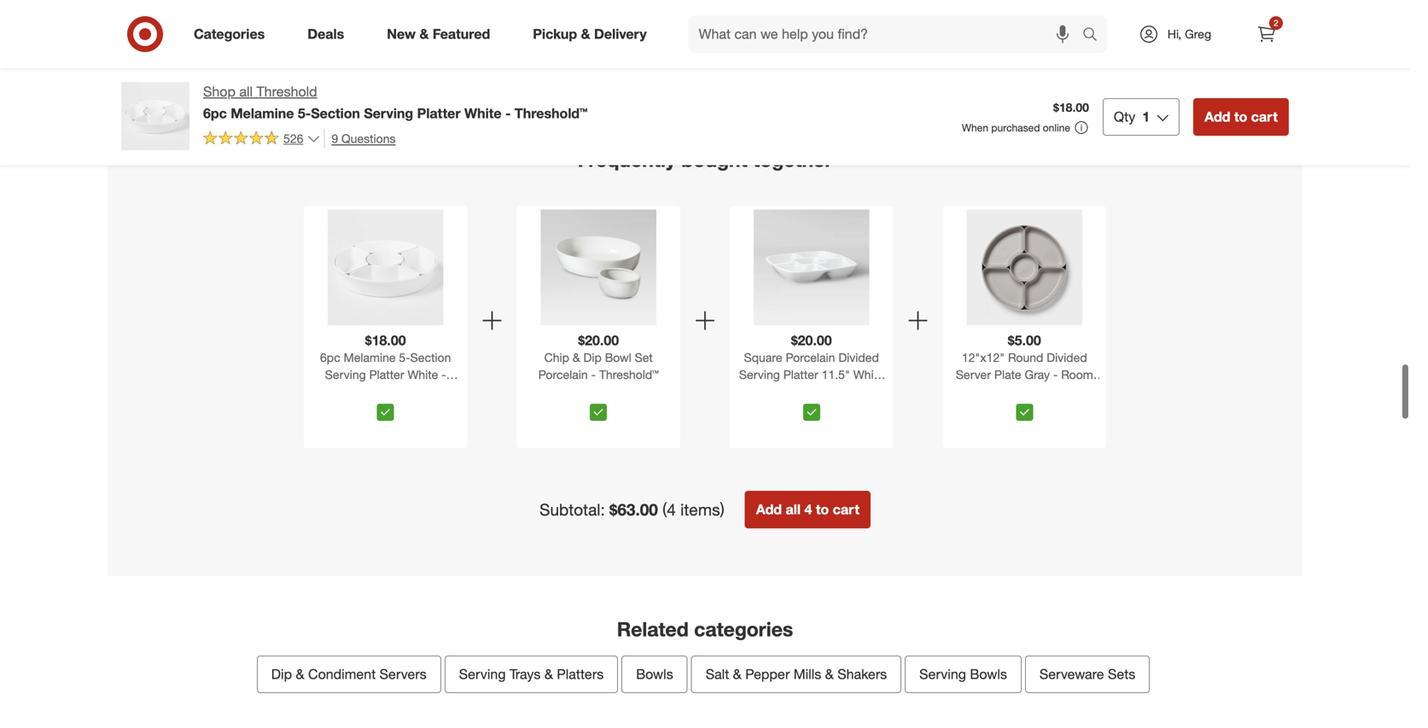 Task type: describe. For each thing, give the bounding box(es) containing it.
all for shop
[[239, 83, 253, 100]]

9
[[332, 131, 338, 146]]

categories link
[[179, 15, 286, 53]]

shakers
[[838, 666, 888, 683]]

1 bowls from the left
[[636, 666, 674, 683]]

$20.00 for $20.00 chip & dip bowl set porcelain - threshold™
[[578, 332, 619, 349]]

add all 4 to cart
[[756, 501, 860, 518]]

12"x12" round divided server plate gray - room essentials™ link
[[947, 349, 1103, 399]]

salt
[[706, 666, 730, 683]]

together
[[753, 148, 833, 171]]

salt & pepper mills & shakers link
[[692, 656, 902, 693]]

bowls link
[[622, 656, 688, 693]]

bowl
[[605, 350, 632, 365]]

salt & pepper mills & shakers
[[706, 666, 888, 683]]

$5.00 12"x12" round divided server plate gray - room essentials™
[[956, 332, 1094, 399]]

new
[[387, 26, 416, 42]]

(4
[[663, 500, 676, 520]]

trays
[[510, 666, 541, 683]]

set
[[635, 350, 653, 365]]

white for $18.00
[[408, 367, 438, 382]]

$18.00 for $18.00 6pc melamine 5-section serving platter white - threshold™
[[365, 332, 406, 349]]

frequently
[[578, 148, 676, 171]]

when
[[962, 121, 989, 134]]

divided for $20.00
[[839, 350, 880, 365]]

square
[[744, 350, 783, 365]]

2 link
[[1249, 15, 1286, 53]]

threshold™ inside $18.00 6pc melamine 5-section serving platter white - threshold™
[[356, 384, 416, 399]]

delivery
[[594, 26, 647, 42]]

& right the 'mills'
[[826, 666, 834, 683]]

subtotal:
[[540, 500, 605, 520]]

$18.00 6pc melamine 5-section serving platter white - threshold™
[[320, 332, 451, 399]]

sets
[[1109, 666, 1136, 683]]

mills
[[794, 666, 822, 683]]

- inside $20.00 square porcelain divided serving platter 11.5" white - threshold™
[[778, 384, 783, 399]]

serveware sets
[[1040, 666, 1136, 683]]

section inside shop all threshold 6pc melamine 5-section serving platter white - threshold™
[[311, 105, 360, 122]]

9 questions link
[[324, 129, 396, 148]]

- inside $18.00 6pc melamine 5-section serving platter white - threshold™
[[442, 367, 446, 382]]

What can we help you find? suggestions appear below search field
[[689, 15, 1087, 53]]

deals
[[308, 26, 344, 42]]

online
[[1043, 121, 1071, 134]]

dip & condiment servers link
[[257, 656, 441, 693]]

dip inside $20.00 chip & dip bowl set porcelain - threshold™
[[584, 350, 602, 365]]

5- inside $18.00 6pc melamine 5-section serving platter white - threshold™
[[399, 350, 411, 365]]

& right salt
[[733, 666, 742, 683]]

round
[[1009, 350, 1044, 365]]

serving inside $20.00 square porcelain divided serving platter 11.5" white - threshold™
[[740, 367, 780, 382]]

5- inside shop all threshold 6pc melamine 5-section serving platter white - threshold™
[[298, 105, 311, 122]]

serving bowls
[[920, 666, 1008, 683]]

526 link
[[203, 129, 321, 150]]

serveware
[[1040, 666, 1105, 683]]

featured
[[433, 26, 490, 42]]

qty 1
[[1114, 108, 1151, 125]]

- inside shop all threshold 6pc melamine 5-section serving platter white - threshold™
[[506, 105, 511, 122]]

2
[[1274, 18, 1279, 28]]

white inside shop all threshold 6pc melamine 5-section serving platter white - threshold™
[[465, 105, 502, 122]]

11.5"
[[822, 367, 850, 382]]

dip inside "link"
[[271, 666, 292, 683]]

4
[[805, 501, 813, 518]]

when purchased online
[[962, 121, 1071, 134]]

platter inside $20.00 square porcelain divided serving platter 11.5" white - threshold™
[[784, 367, 819, 382]]

white for $20.00
[[854, 367, 884, 382]]

melamine inside shop all threshold 6pc melamine 5-section serving platter white - threshold™
[[231, 105, 294, 122]]

add to cart
[[1205, 108, 1279, 125]]

shop all threshold 6pc melamine 5-section serving platter white - threshold™
[[203, 83, 588, 122]]

0 vertical spatial cart
[[1252, 108, 1279, 125]]

square porcelain divided serving platter 11.5" white - threshold™ image
[[754, 210, 870, 326]]

pepper
[[746, 666, 790, 683]]

bought
[[682, 148, 748, 171]]

hi, greg
[[1168, 26, 1212, 41]]



Task type: locate. For each thing, give the bounding box(es) containing it.
new & featured
[[387, 26, 490, 42]]

1 horizontal spatial white
[[465, 105, 502, 122]]

1 vertical spatial 6pc
[[320, 350, 341, 365]]

pickup
[[533, 26, 577, 42]]

2 $20.00 from the left
[[792, 332, 832, 349]]

1
[[1143, 108, 1151, 125]]

serving trays & platters
[[459, 666, 604, 683]]

servers
[[380, 666, 427, 683]]

all inside shop all threshold 6pc melamine 5-section serving platter white - threshold™
[[239, 83, 253, 100]]

threshold™ inside shop all threshold 6pc melamine 5-section serving platter white - threshold™
[[515, 105, 588, 122]]

1 horizontal spatial divided
[[1047, 350, 1088, 365]]

1 $20.00 from the left
[[578, 332, 619, 349]]

questions
[[342, 131, 396, 146]]

526
[[284, 131, 303, 146]]

0 horizontal spatial platter
[[369, 367, 404, 382]]

section inside $18.00 6pc melamine 5-section serving platter white - threshold™
[[411, 350, 451, 365]]

divided up room
[[1047, 350, 1088, 365]]

$20.00 for $20.00 square porcelain divided serving platter 11.5" white - threshold™
[[792, 332, 832, 349]]

add right 1
[[1205, 108, 1231, 125]]

6pc melamine 5-section serving platter white - threshold™ image
[[328, 210, 444, 326]]

chip
[[545, 350, 570, 365]]

search button
[[1075, 15, 1116, 56]]

dip
[[584, 350, 602, 365], [271, 666, 292, 683]]

1 horizontal spatial 5-
[[399, 350, 411, 365]]

None checkbox
[[590, 404, 607, 421], [803, 404, 821, 421], [590, 404, 607, 421], [803, 404, 821, 421]]

all for add
[[786, 501, 801, 518]]

related
[[617, 618, 689, 642]]

greg
[[1185, 26, 1212, 41]]

pickup & delivery link
[[519, 15, 668, 53]]

0 vertical spatial add
[[1205, 108, 1231, 125]]

chip & dip bowl set porcelain - threshold™ image
[[541, 210, 657, 326]]

threshold™ inside $20.00 chip & dip bowl set porcelain - threshold™
[[599, 367, 659, 382]]

0 vertical spatial dip
[[584, 350, 602, 365]]

1 horizontal spatial add
[[1205, 108, 1231, 125]]

None checkbox
[[377, 404, 394, 421], [1017, 404, 1034, 421], [377, 404, 394, 421], [1017, 404, 1034, 421]]

$20.00 up bowl
[[578, 332, 619, 349]]

1 horizontal spatial $20.00
[[792, 332, 832, 349]]

add for add all 4 to cart
[[756, 501, 782, 518]]

threshold™
[[515, 105, 588, 122], [599, 367, 659, 382], [356, 384, 416, 399], [786, 384, 846, 399]]

subtotal: $63.00 (4 items)
[[540, 500, 725, 520]]

serveware sets link
[[1026, 656, 1151, 693]]

& right new
[[420, 26, 429, 42]]

melamine inside $18.00 6pc melamine 5-section serving platter white - threshold™
[[344, 350, 396, 365]]

2 bowls from the left
[[971, 666, 1008, 683]]

0 horizontal spatial to
[[816, 501, 829, 518]]

gray
[[1025, 367, 1050, 382]]

12"x12"
[[962, 350, 1005, 365]]

& right chip
[[573, 350, 580, 365]]

essentials™
[[995, 384, 1055, 399]]

porcelain inside $20.00 chip & dip bowl set porcelain - threshold™
[[539, 367, 588, 382]]

search
[[1075, 27, 1116, 44]]

serving trays & platters link
[[445, 656, 619, 693]]

new & featured link
[[373, 15, 512, 53]]

threshold
[[257, 83, 317, 100]]

plate
[[995, 367, 1022, 382]]

$5.00
[[1008, 332, 1042, 349]]

bowls left serveware
[[971, 666, 1008, 683]]

$20.00 inside $20.00 chip & dip bowl set porcelain - threshold™
[[578, 332, 619, 349]]

chip & dip bowl set porcelain - threshold™ link
[[521, 349, 677, 397]]

$63.00
[[610, 500, 658, 520]]

0 horizontal spatial porcelain
[[539, 367, 588, 382]]

all right shop
[[239, 83, 253, 100]]

6pc
[[203, 105, 227, 122], [320, 350, 341, 365]]

1 horizontal spatial porcelain
[[786, 350, 836, 365]]

& right pickup
[[581, 26, 591, 42]]

section
[[311, 105, 360, 122], [411, 350, 451, 365]]

dip left condiment
[[271, 666, 292, 683]]

$18.00 up online
[[1054, 100, 1090, 115]]

cart right 4
[[833, 501, 860, 518]]

0 horizontal spatial 5-
[[298, 105, 311, 122]]

0 horizontal spatial cart
[[833, 501, 860, 518]]

related categories
[[617, 618, 794, 642]]

$20.00
[[578, 332, 619, 349], [792, 332, 832, 349]]

serving inside $18.00 6pc melamine 5-section serving platter white - threshold™
[[325, 367, 366, 382]]

0 horizontal spatial bowls
[[636, 666, 674, 683]]

add all 4 to cart button
[[745, 491, 871, 529]]

0 vertical spatial to
[[1235, 108, 1248, 125]]

divided inside $5.00 12"x12" round divided server plate gray - room essentials™
[[1047, 350, 1088, 365]]

1 vertical spatial cart
[[833, 501, 860, 518]]

1 vertical spatial dip
[[271, 666, 292, 683]]

white inside $20.00 square porcelain divided serving platter 11.5" white - threshold™
[[854, 367, 884, 382]]

0 horizontal spatial white
[[408, 367, 438, 382]]

0 vertical spatial 5-
[[298, 105, 311, 122]]

& inside $20.00 chip & dip bowl set porcelain - threshold™
[[573, 350, 580, 365]]

1 horizontal spatial platter
[[417, 105, 461, 122]]

1 vertical spatial to
[[816, 501, 829, 518]]

bowls down related
[[636, 666, 674, 683]]

add to cart button
[[1194, 98, 1290, 136]]

categories
[[194, 26, 265, 42]]

12"x12" round divided server plate gray - room essentials™ image
[[967, 210, 1083, 326]]

deals link
[[293, 15, 366, 53]]

0 horizontal spatial $18.00
[[365, 332, 406, 349]]

2 horizontal spatial white
[[854, 367, 884, 382]]

2 horizontal spatial platter
[[784, 367, 819, 382]]

cart
[[1252, 108, 1279, 125], [833, 501, 860, 518]]

$20.00 square porcelain divided serving platter 11.5" white - threshold™
[[740, 332, 884, 399]]

0 horizontal spatial all
[[239, 83, 253, 100]]

items)
[[681, 500, 725, 520]]

$18.00
[[1054, 100, 1090, 115], [365, 332, 406, 349]]

porcelain up 11.5"
[[786, 350, 836, 365]]

serving bowls link
[[905, 656, 1022, 693]]

0 horizontal spatial section
[[311, 105, 360, 122]]

threshold™ inside $20.00 square porcelain divided serving platter 11.5" white - threshold™
[[786, 384, 846, 399]]

9 questions
[[332, 131, 396, 146]]

$18.00 up '6pc melamine 5-section serving platter white - threshold™' link
[[365, 332, 406, 349]]

melamine
[[231, 105, 294, 122], [344, 350, 396, 365]]

6pc inside $18.00 6pc melamine 5-section serving platter white - threshold™
[[320, 350, 341, 365]]

$18.00 inside $18.00 6pc melamine 5-section serving platter white - threshold™
[[365, 332, 406, 349]]

all
[[239, 83, 253, 100], [786, 501, 801, 518]]

$20.00 up 'square porcelain divided serving platter 11.5" white - threshold™' link
[[792, 332, 832, 349]]

square porcelain divided serving platter 11.5" white - threshold™ link
[[734, 349, 890, 399]]

divided inside $20.00 square porcelain divided serving platter 11.5" white - threshold™
[[839, 350, 880, 365]]

1 horizontal spatial dip
[[584, 350, 602, 365]]

add left 4
[[756, 501, 782, 518]]

$18.00 for $18.00
[[1054, 100, 1090, 115]]

1 horizontal spatial to
[[1235, 108, 1248, 125]]

frequently bought together
[[578, 148, 833, 171]]

0 vertical spatial $18.00
[[1054, 100, 1090, 115]]

1 vertical spatial add
[[756, 501, 782, 518]]

1 horizontal spatial 6pc
[[320, 350, 341, 365]]

1 horizontal spatial cart
[[1252, 108, 1279, 125]]

1 horizontal spatial bowls
[[971, 666, 1008, 683]]

add for add to cart
[[1205, 108, 1231, 125]]

dip left bowl
[[584, 350, 602, 365]]

1 divided from the left
[[839, 350, 880, 365]]

room
[[1062, 367, 1094, 382]]

&
[[420, 26, 429, 42], [581, 26, 591, 42], [573, 350, 580, 365], [296, 666, 305, 683], [545, 666, 553, 683], [733, 666, 742, 683], [826, 666, 834, 683]]

white inside $18.00 6pc melamine 5-section serving platter white - threshold™
[[408, 367, 438, 382]]

0 horizontal spatial 6pc
[[203, 105, 227, 122]]

platter inside shop all threshold 6pc melamine 5-section serving platter white - threshold™
[[417, 105, 461, 122]]

0 vertical spatial melamine
[[231, 105, 294, 122]]

$20.00 chip & dip bowl set porcelain - threshold™
[[539, 332, 659, 382]]

- inside $5.00 12"x12" round divided server plate gray - room essentials™
[[1054, 367, 1058, 382]]

divided for $5.00
[[1047, 350, 1088, 365]]

0 horizontal spatial $20.00
[[578, 332, 619, 349]]

1 horizontal spatial melamine
[[344, 350, 396, 365]]

1 horizontal spatial all
[[786, 501, 801, 518]]

porcelain inside $20.00 square porcelain divided serving platter 11.5" white - threshold™
[[786, 350, 836, 365]]

all inside add all 4 to cart button
[[786, 501, 801, 518]]

shop
[[203, 83, 236, 100]]

6pc inside shop all threshold 6pc melamine 5-section serving platter white - threshold™
[[203, 105, 227, 122]]

& inside "link"
[[296, 666, 305, 683]]

add
[[1205, 108, 1231, 125], [756, 501, 782, 518]]

image of 6pc melamine 5-section serving platter white - threshold™ image
[[121, 82, 190, 150]]

qty
[[1114, 108, 1136, 125]]

cart down 2 link on the right top of page
[[1252, 108, 1279, 125]]

white
[[465, 105, 502, 122], [408, 367, 438, 382], [854, 367, 884, 382]]

1 vertical spatial melamine
[[344, 350, 396, 365]]

6pc melamine 5-section serving platter white - threshold™ link
[[307, 349, 464, 399]]

categories
[[694, 618, 794, 642]]

1 vertical spatial $18.00
[[365, 332, 406, 349]]

platter
[[417, 105, 461, 122], [369, 367, 404, 382], [784, 367, 819, 382]]

hi,
[[1168, 26, 1182, 41]]

0 horizontal spatial dip
[[271, 666, 292, 683]]

1 vertical spatial 5-
[[399, 350, 411, 365]]

0 vertical spatial 6pc
[[203, 105, 227, 122]]

0 horizontal spatial melamine
[[231, 105, 294, 122]]

all left 4
[[786, 501, 801, 518]]

-
[[506, 105, 511, 122], [442, 367, 446, 382], [592, 367, 596, 382], [1054, 367, 1058, 382], [778, 384, 783, 399]]

divided up 11.5"
[[839, 350, 880, 365]]

- inside $20.00 chip & dip bowl set porcelain - threshold™
[[592, 367, 596, 382]]

purchased
[[992, 121, 1041, 134]]

& right "trays"
[[545, 666, 553, 683]]

& left condiment
[[296, 666, 305, 683]]

platters
[[557, 666, 604, 683]]

pickup & delivery
[[533, 26, 647, 42]]

2 divided from the left
[[1047, 350, 1088, 365]]

serving
[[364, 105, 414, 122], [325, 367, 366, 382], [740, 367, 780, 382], [459, 666, 506, 683], [920, 666, 967, 683]]

porcelain down chip
[[539, 367, 588, 382]]

1 vertical spatial all
[[786, 501, 801, 518]]

0 horizontal spatial divided
[[839, 350, 880, 365]]

1 horizontal spatial $18.00
[[1054, 100, 1090, 115]]

1 vertical spatial section
[[411, 350, 451, 365]]

1 horizontal spatial section
[[411, 350, 451, 365]]

1 vertical spatial porcelain
[[539, 367, 588, 382]]

server
[[956, 367, 992, 382]]

serving inside shop all threshold 6pc melamine 5-section serving platter white - threshold™
[[364, 105, 414, 122]]

0 vertical spatial porcelain
[[786, 350, 836, 365]]

$20.00 inside $20.00 square porcelain divided serving platter 11.5" white - threshold™
[[792, 332, 832, 349]]

porcelain
[[786, 350, 836, 365], [539, 367, 588, 382]]

0 vertical spatial section
[[311, 105, 360, 122]]

bowls
[[636, 666, 674, 683], [971, 666, 1008, 683]]

0 vertical spatial all
[[239, 83, 253, 100]]

0 horizontal spatial add
[[756, 501, 782, 518]]

condiment
[[308, 666, 376, 683]]

dip & condiment servers
[[271, 666, 427, 683]]

platter inside $18.00 6pc melamine 5-section serving platter white - threshold™
[[369, 367, 404, 382]]



Task type: vqa. For each thing, say whether or not it's contained in the screenshot.
Serving Bowls
yes



